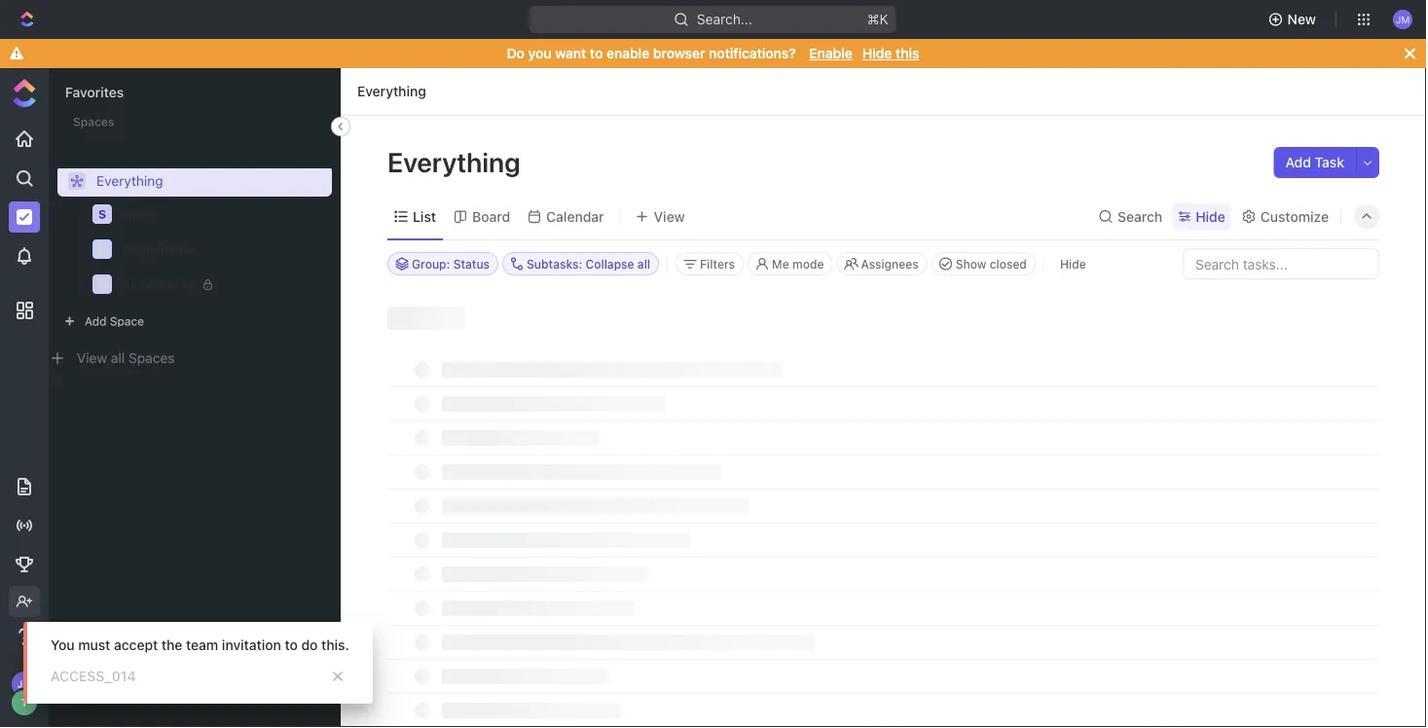 Task type: locate. For each thing, give the bounding box(es) containing it.
to left do
[[285, 637, 298, 653]]

this.
[[321, 637, 349, 653]]

0 vertical spatial hide
[[862, 45, 892, 61]]

0 vertical spatial to
[[590, 45, 603, 61]]

do
[[301, 637, 318, 653]]

must
[[78, 637, 110, 653]]

collapse
[[585, 257, 634, 271]]

add
[[1285, 154, 1311, 170], [85, 314, 107, 328]]

me mode button
[[748, 252, 833, 275]]

closed
[[990, 257, 1027, 271]]

do
[[507, 45, 525, 61]]

add left task
[[1285, 154, 1311, 170]]

1 horizontal spatial hide
[[1060, 257, 1086, 271]]

status
[[453, 257, 490, 271]]

team space
[[121, 242, 194, 256]]

calendar link
[[542, 203, 604, 230]]

1 vertical spatial to
[[285, 637, 298, 653]]

2 vertical spatial hide
[[1060, 257, 1086, 271]]

1 horizontal spatial all
[[637, 257, 650, 271]]

everything
[[357, 83, 426, 99], [387, 146, 526, 178], [96, 173, 163, 189]]

accept
[[114, 637, 158, 653]]

space
[[121, 207, 158, 221], [157, 242, 194, 256], [110, 314, 144, 328]]

0 vertical spatial add
[[1285, 154, 1311, 170]]

view
[[654, 208, 685, 224], [77, 350, 107, 366]]

spaces link
[[50, 120, 112, 136]]

space up team
[[121, 207, 158, 221]]

1 vertical spatial all
[[111, 350, 125, 366]]

all right collapse
[[637, 257, 650, 271]]

space, , element
[[92, 204, 112, 224]]

1 vertical spatial everything link
[[57, 165, 332, 197]]

1 vertical spatial space
[[157, 242, 194, 256]]

favorites button
[[65, 84, 124, 100]]

space right team
[[157, 242, 194, 256]]

spaces
[[73, 115, 114, 128], [65, 120, 112, 136], [129, 350, 175, 366]]

view inside view button
[[654, 208, 685, 224]]

add down the globe image
[[85, 314, 107, 328]]

2 horizontal spatial hide
[[1196, 208, 1225, 224]]

1 horizontal spatial view
[[654, 208, 685, 224]]

view button
[[628, 194, 692, 239]]

everything link
[[352, 80, 431, 103], [57, 165, 332, 197]]

1 vertical spatial hide
[[1196, 208, 1225, 224]]

list
[[413, 208, 436, 224]]

⌘k
[[867, 11, 889, 27]]

filters button
[[676, 252, 744, 275]]

me mode
[[772, 257, 824, 271]]

view up filters dropdown button
[[654, 208, 685, 224]]

hide right closed
[[1060, 257, 1086, 271]]

hide
[[862, 45, 892, 61], [1196, 208, 1225, 224], [1060, 257, 1086, 271]]

show
[[956, 257, 986, 271]]

jm button
[[1387, 4, 1418, 35]]

subtasks: collapse all
[[527, 257, 650, 271]]

access_014
[[51, 668, 136, 684]]

1 vertical spatial view
[[77, 350, 107, 366]]

assignees
[[861, 257, 919, 271]]

Search tasks... text field
[[1184, 249, 1378, 278]]

0 horizontal spatial add
[[85, 314, 107, 328]]

hide right search
[[1196, 208, 1225, 224]]

show closed button
[[931, 252, 1036, 275]]

add inside button
[[1285, 154, 1311, 170]]

1 vertical spatial add
[[85, 314, 107, 328]]

0 horizontal spatial view
[[77, 350, 107, 366]]

space up the view all spaces link
[[110, 314, 144, 328]]

calendar
[[546, 208, 604, 224]]

0 vertical spatial everything link
[[352, 80, 431, 103]]

observatory link
[[121, 269, 308, 300]]

invitation
[[222, 637, 281, 653]]

1 horizontal spatial everything link
[[352, 80, 431, 103]]

hide left this
[[862, 45, 892, 61]]

hide inside button
[[1060, 257, 1086, 271]]

space for team space
[[157, 242, 194, 256]]

view down add space
[[77, 350, 107, 366]]

me
[[772, 257, 789, 271]]

2 vertical spatial space
[[110, 314, 144, 328]]

want
[[555, 45, 586, 61]]

view all spaces
[[77, 350, 175, 366]]

customize button
[[1235, 203, 1335, 230]]

user group image
[[95, 243, 110, 255]]

all
[[637, 257, 650, 271], [111, 350, 125, 366]]

to right want
[[590, 45, 603, 61]]

add task
[[1285, 154, 1344, 170]]

0 vertical spatial all
[[637, 257, 650, 271]]

0 vertical spatial space
[[121, 207, 158, 221]]

you
[[528, 45, 551, 61]]

0 horizontal spatial hide
[[862, 45, 892, 61]]

board link
[[468, 203, 510, 230]]

0 vertical spatial view
[[654, 208, 685, 224]]

filters
[[700, 257, 735, 271]]

0 horizontal spatial everything link
[[57, 165, 332, 197]]

search...
[[697, 11, 752, 27]]

space inside 'link'
[[157, 242, 194, 256]]

all down add space
[[111, 350, 125, 366]]

to
[[590, 45, 603, 61], [285, 637, 298, 653]]

subtasks:
[[527, 257, 582, 271]]

1 horizontal spatial add
[[1285, 154, 1311, 170]]



Task type: describe. For each thing, give the bounding box(es) containing it.
this
[[896, 45, 919, 61]]

space link
[[121, 199, 308, 230]]

team
[[121, 242, 153, 256]]

assignees button
[[837, 252, 927, 275]]

board
[[472, 208, 510, 224]]

jm
[[1396, 13, 1410, 25]]

hide button
[[1172, 203, 1231, 230]]

browser
[[653, 45, 705, 61]]

the
[[161, 637, 182, 653]]

enable
[[809, 45, 853, 61]]

you
[[51, 637, 75, 653]]

add task button
[[1274, 147, 1356, 178]]

add for add space
[[85, 314, 107, 328]]

view button
[[628, 203, 692, 230]]

space for add space
[[110, 314, 144, 328]]

list link
[[409, 203, 436, 230]]

view all spaces link
[[77, 350, 175, 366]]

search
[[1118, 208, 1162, 224]]

0 horizontal spatial all
[[111, 350, 125, 366]]

notifications?
[[709, 45, 796, 61]]

view for view all spaces
[[77, 350, 107, 366]]

customize
[[1260, 208, 1329, 224]]

view for view
[[654, 208, 685, 224]]

new button
[[1260, 4, 1328, 35]]

globe image
[[96, 278, 108, 290]]

hide inside dropdown button
[[1196, 208, 1225, 224]]

enable
[[606, 45, 650, 61]]

hide button
[[1052, 252, 1094, 275]]

s
[[98, 207, 106, 221]]

do you want to enable browser notifications? enable hide this
[[507, 45, 919, 61]]

task
[[1315, 154, 1344, 170]]

mode
[[792, 257, 824, 271]]

team
[[186, 637, 218, 653]]

team space link
[[121, 234, 308, 265]]

0 horizontal spatial to
[[285, 637, 298, 653]]

show closed
[[956, 257, 1027, 271]]

new
[[1287, 11, 1316, 27]]

search button
[[1092, 203, 1168, 230]]

you must accept the team invitation to do this.
[[51, 637, 349, 653]]

add for add task
[[1285, 154, 1311, 170]]

1 horizontal spatial to
[[590, 45, 603, 61]]

observatory
[[121, 277, 196, 291]]

group:
[[412, 257, 450, 271]]

add space
[[85, 314, 144, 328]]

group: status
[[412, 257, 490, 271]]

favorites
[[65, 84, 124, 100]]



Task type: vqa. For each thing, say whether or not it's contained in the screenshot.
Add Embed button
no



